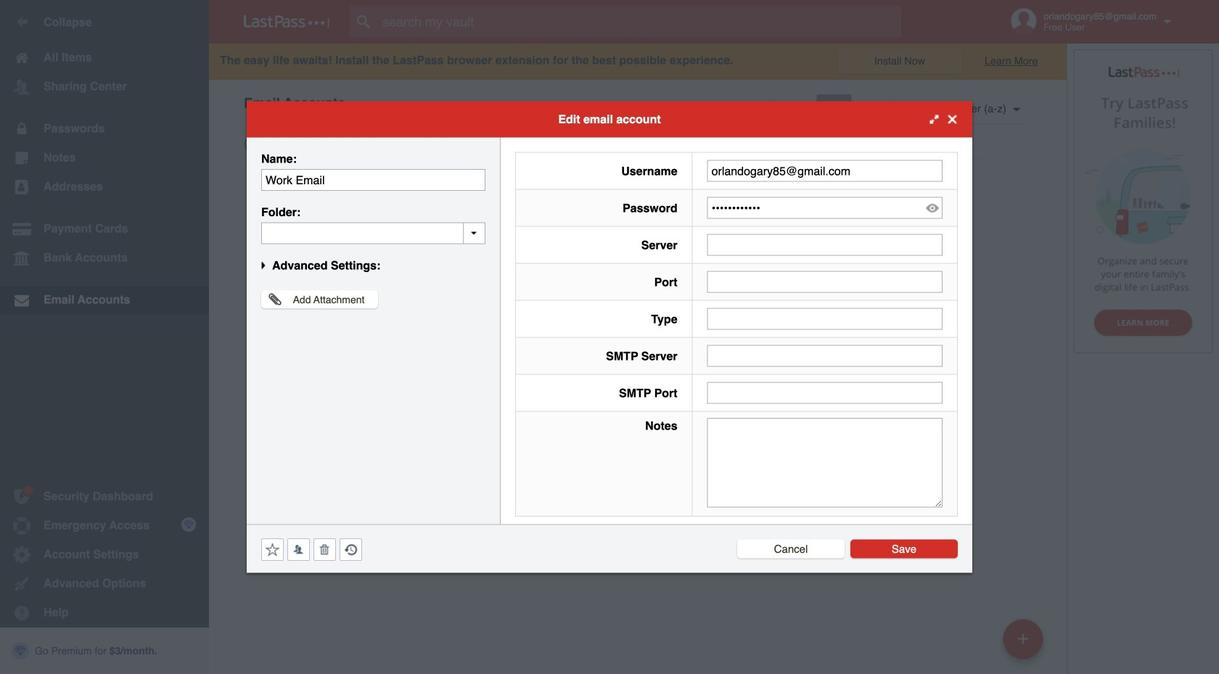 Task type: locate. For each thing, give the bounding box(es) containing it.
None text field
[[707, 160, 943, 182], [261, 222, 486, 244], [707, 234, 943, 256], [707, 308, 943, 330], [707, 345, 943, 367], [707, 382, 943, 404], [707, 160, 943, 182], [261, 222, 486, 244], [707, 234, 943, 256], [707, 308, 943, 330], [707, 345, 943, 367], [707, 382, 943, 404]]

vault options navigation
[[209, 80, 1067, 123]]

new item image
[[1018, 634, 1028, 644]]

dialog
[[247, 101, 973, 573]]

None password field
[[707, 197, 943, 219]]

None text field
[[261, 169, 486, 191], [707, 271, 943, 293], [707, 418, 943, 508], [261, 169, 486, 191], [707, 271, 943, 293], [707, 418, 943, 508]]



Task type: describe. For each thing, give the bounding box(es) containing it.
new item navigation
[[998, 615, 1052, 674]]

search my vault text field
[[350, 6, 930, 38]]

main navigation navigation
[[0, 0, 209, 674]]

Search search field
[[350, 6, 930, 38]]

lastpass image
[[244, 15, 330, 28]]



